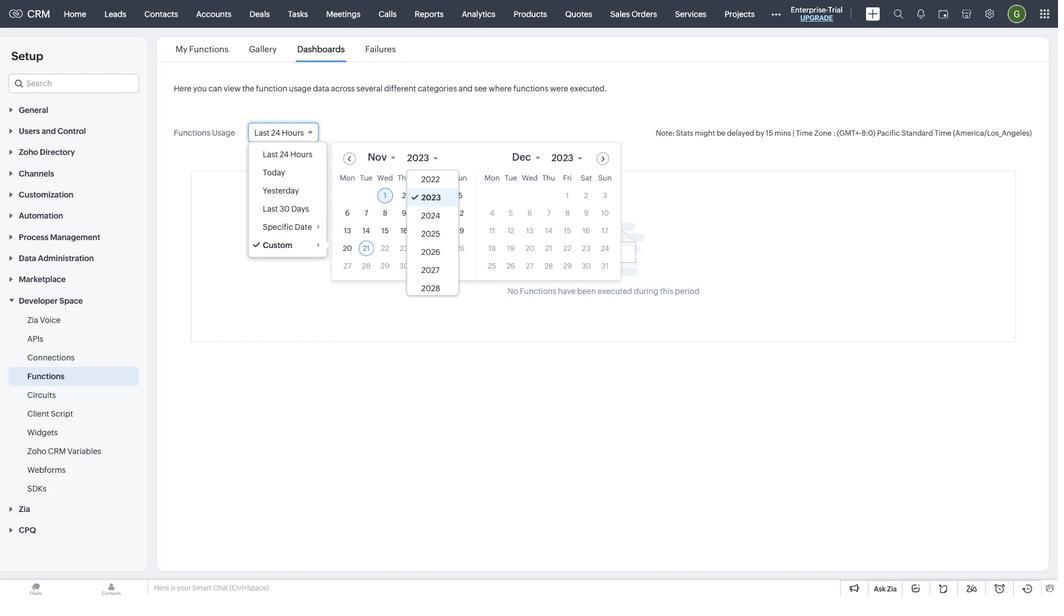 Task type: vqa. For each thing, say whether or not it's contained in the screenshot.


Task type: locate. For each thing, give the bounding box(es) containing it.
1 monday column header from the left
[[340, 174, 355, 186]]

12 right 2024
[[457, 209, 464, 218]]

(america/los_angeles)
[[954, 129, 1033, 137]]

2027 option
[[407, 261, 459, 280]]

1 20 from the left
[[343, 244, 352, 253]]

2028
[[422, 284, 441, 293]]

1 horizontal spatial sunday column header
[[598, 174, 613, 186]]

0 horizontal spatial here
[[154, 585, 169, 593]]

dec
[[513, 151, 532, 163]]

9
[[402, 209, 407, 218], [584, 209, 589, 218]]

3 down 2022 on the top
[[421, 192, 425, 200]]

list box
[[249, 142, 327, 257], [407, 171, 459, 298]]

1 vertical spatial last 24 hours
[[263, 150, 313, 159]]

crm left 'home' link
[[27, 8, 50, 20]]

developer space region
[[0, 311, 148, 499]]

25 for 25 sat cell
[[438, 244, 446, 253]]

2 2023 field from the left
[[551, 151, 588, 165]]

1 horizontal spatial 29
[[564, 262, 572, 271]]

0 vertical spatial 5
[[459, 192, 463, 200]]

28 down 21 thu cell
[[545, 262, 553, 271]]

1 horizontal spatial 17
[[602, 227, 609, 235]]

thursday column header for 21
[[541, 174, 557, 186]]

0 horizontal spatial friday column header
[[415, 174, 431, 186]]

sun
[[454, 174, 467, 182], [599, 174, 612, 182]]

0 horizontal spatial 1
[[384, 192, 387, 200]]

fri
[[419, 174, 427, 182], [564, 174, 572, 182]]

1 22 from the left
[[381, 244, 390, 253]]

row down 23 thu cell
[[340, 259, 468, 274]]

wed for 22
[[378, 174, 393, 182]]

3
[[421, 192, 425, 200], [603, 192, 608, 200]]

6 right days
[[345, 209, 350, 218]]

row containing 13
[[340, 223, 468, 239]]

0 horizontal spatial 13
[[344, 227, 351, 235]]

row down 21 thu cell
[[485, 259, 613, 274]]

chat
[[213, 585, 228, 593]]

2023 inside option
[[422, 193, 441, 202]]

2 wed from the left
[[522, 174, 538, 182]]

0 horizontal spatial sun
[[454, 174, 467, 182]]

13 up 27 mon 'cell'
[[344, 227, 351, 235]]

8 up 22 wed cell
[[383, 209, 388, 218]]

30
[[280, 204, 290, 213], [400, 262, 409, 271], [582, 262, 591, 271]]

25
[[438, 244, 446, 253], [488, 262, 497, 271]]

17 sun cell
[[602, 227, 609, 235]]

sat up 2023 option
[[436, 174, 447, 182]]

1 fri cell
[[566, 192, 569, 200]]

2 thu from the left
[[543, 174, 556, 182]]

14 up 28 tue cell
[[363, 227, 370, 235]]

2023 field up 1 fri cell
[[551, 151, 588, 165]]

2 29 from the left
[[564, 262, 572, 271]]

here left you
[[174, 84, 192, 93]]

last 24 hours option
[[249, 145, 327, 163]]

0 horizontal spatial 5
[[459, 192, 463, 200]]

1 vertical spatial 4
[[490, 209, 495, 218]]

24 up last 24 hours option
[[271, 128, 280, 137]]

sat for 25
[[436, 174, 447, 182]]

mon tue wed thu down 'dec'
[[485, 174, 556, 182]]

1 thursday column header from the left
[[397, 174, 412, 186]]

friday column header up 2023 option
[[415, 174, 431, 186]]

1 8 from the left
[[383, 209, 388, 218]]

10 up 17 sun cell
[[601, 209, 609, 218]]

1 vertical spatial 5
[[509, 209, 513, 218]]

25 down the 2025 option
[[438, 244, 446, 253]]

1 17 from the left
[[420, 227, 427, 235]]

Dec field
[[512, 150, 546, 165]]

2
[[402, 192, 406, 200], [585, 192, 589, 200]]

2023 up 2024
[[422, 193, 441, 202]]

29 wed cell
[[381, 262, 390, 271]]

thu for 21
[[543, 174, 556, 182]]

2 sun from the left
[[599, 174, 612, 182]]

list
[[165, 37, 406, 62]]

sales
[[611, 9, 630, 18]]

2023
[[407, 153, 430, 163], [552, 153, 574, 163], [422, 193, 441, 202]]

here
[[174, 84, 192, 93], [154, 585, 169, 593]]

0 horizontal spatial 2
[[402, 192, 406, 200]]

hours up last 24 hours option
[[282, 128, 304, 137]]

been
[[578, 287, 596, 296]]

0 horizontal spatial tuesday column header
[[359, 174, 374, 186]]

fri up 2023 option
[[419, 174, 427, 182]]

functions right my
[[189, 44, 229, 54]]

1 horizontal spatial 26
[[507, 262, 516, 271]]

1 mon from the left
[[340, 174, 355, 182]]

1 horizontal spatial cell
[[434, 259, 450, 274]]

1 horizontal spatial 15
[[564, 227, 572, 235]]

row containing 25
[[485, 259, 613, 274]]

last
[[255, 128, 270, 137], [263, 150, 278, 159], [263, 204, 278, 213]]

5 tue cell
[[509, 209, 513, 218]]

1 sunday column header from the left
[[453, 174, 468, 186]]

saturday column header
[[434, 174, 450, 186], [579, 174, 594, 186]]

functions
[[189, 44, 229, 54], [174, 128, 211, 137], [520, 287, 557, 296], [27, 372, 65, 381]]

2 wednesday column header from the left
[[522, 174, 538, 186]]

you
[[193, 84, 207, 93]]

2 left 2023 option
[[402, 192, 406, 200]]

30 for 30 sat cell at the right top of the page
[[582, 262, 591, 271]]

sdks link
[[27, 483, 46, 495]]

0 horizontal spatial cell
[[415, 259, 431, 274]]

0 horizontal spatial mon tue wed thu
[[340, 174, 411, 182]]

3 up 10 sun 'cell' at top right
[[603, 192, 608, 200]]

14
[[363, 227, 370, 235], [545, 227, 553, 235]]

30 left days
[[280, 204, 290, 213]]

1 horizontal spatial thursday column header
[[541, 174, 557, 186]]

18 down 11 mon cell
[[489, 244, 496, 253]]

upgrade
[[801, 14, 834, 22]]

2 tue from the left
[[505, 174, 518, 182]]

15 right by
[[766, 129, 774, 137]]

wednesday column header down dec field
[[522, 174, 538, 186]]

profile element
[[1002, 0, 1034, 28]]

2 1 from the left
[[566, 192, 569, 200]]

1 sun from the left
[[454, 174, 467, 182]]

0 horizontal spatial monday column header
[[340, 174, 355, 186]]

time
[[797, 129, 813, 137], [935, 129, 952, 137]]

thu
[[398, 174, 411, 182], [543, 174, 556, 182]]

2025 option
[[407, 225, 459, 243]]

reports
[[415, 9, 444, 18]]

tuesday column header down 'dec'
[[504, 174, 519, 186]]

ask zia
[[875, 586, 897, 593]]

0 horizontal spatial 29
[[381, 262, 390, 271]]

row containing 11
[[485, 223, 613, 239]]

1 horizontal spatial monday column header
[[485, 174, 500, 186]]

categories
[[418, 84, 457, 93]]

tuesday column header
[[359, 174, 374, 186], [504, 174, 519, 186]]

5 down 2022 "option"
[[459, 192, 463, 200]]

1 tuesday column header from the left
[[359, 174, 374, 186]]

2023 field
[[407, 151, 444, 165], [551, 151, 588, 165]]

hours inside last 24 hours 'field'
[[282, 128, 304, 137]]

0 horizontal spatial 16
[[401, 227, 408, 235]]

no
[[508, 287, 519, 296]]

20 up 27 mon 'cell'
[[343, 244, 352, 253]]

mon tue wed thu
[[340, 174, 411, 182], [485, 174, 556, 182]]

2 27 from the left
[[526, 262, 534, 271]]

31 sun cell
[[602, 262, 609, 271]]

26 right 25 sat cell
[[456, 244, 465, 253]]

28 right 27 mon 'cell'
[[362, 262, 371, 271]]

23 up 30 thu cell
[[400, 244, 409, 253]]

0 horizontal spatial 10
[[419, 209, 427, 218]]

functions inside list
[[189, 44, 229, 54]]

usage
[[212, 128, 235, 137]]

2 horizontal spatial 15
[[766, 129, 774, 137]]

1 horizontal spatial friday column header
[[560, 174, 576, 186]]

2 22 from the left
[[564, 244, 572, 253]]

row containing 4
[[485, 206, 613, 221]]

2023 for nov
[[407, 153, 430, 163]]

view
[[224, 84, 241, 93]]

16
[[401, 227, 408, 235], [583, 227, 590, 235]]

friday column header
[[415, 174, 431, 186], [560, 174, 576, 186]]

1 27 from the left
[[344, 262, 352, 271]]

1 tue from the left
[[360, 174, 373, 182]]

20 wed cell
[[526, 244, 535, 253]]

0 vertical spatial hours
[[282, 128, 304, 137]]

0 horizontal spatial 3
[[421, 192, 425, 200]]

23 down 16 sat cell
[[582, 244, 591, 253]]

1 21 from the left
[[363, 244, 370, 253]]

here for here you can view the function usage data across several different categories and see where functions were executed.
[[174, 84, 192, 93]]

last 24 hours inside 'field'
[[255, 128, 304, 137]]

25 for 25 mon cell
[[488, 262, 497, 271]]

0 horizontal spatial wednesday column header
[[378, 174, 393, 186]]

28
[[362, 262, 371, 271], [545, 262, 553, 271]]

saturday column header up 2023 option
[[434, 174, 450, 186]]

0 vertical spatial 19
[[457, 227, 464, 235]]

sat up 2 sat cell
[[581, 174, 592, 182]]

1 6 from the left
[[345, 209, 350, 218]]

mon for 20
[[485, 174, 500, 182]]

1 horizontal spatial zia
[[888, 586, 897, 593]]

1 horizontal spatial time
[[935, 129, 952, 137]]

1 horizontal spatial wed
[[522, 174, 538, 182]]

0 horizontal spatial 26
[[456, 244, 465, 253]]

thu down dec field
[[543, 174, 556, 182]]

1 horizontal spatial wednesday column header
[[522, 174, 538, 186]]

8
[[383, 209, 388, 218], [566, 209, 570, 218]]

2 sunday column header from the left
[[598, 174, 613, 186]]

10 sun cell
[[601, 209, 609, 218]]

functions left 'usage'
[[174, 128, 211, 137]]

mon tue wed thu down nov
[[340, 174, 411, 182]]

1 horizontal spatial 8
[[566, 209, 570, 218]]

2 13 from the left
[[527, 227, 534, 235]]

2023 up 2022 on the top
[[407, 153, 430, 163]]

30 thu cell
[[400, 262, 409, 271]]

20 up the 27 wed cell
[[526, 244, 535, 253]]

1
[[384, 192, 387, 200], [566, 192, 569, 200]]

1 horizontal spatial 11
[[490, 227, 495, 235]]

22 up 29 wed cell
[[381, 244, 390, 253]]

wednesday column header for 22
[[378, 174, 393, 186]]

2 8 from the left
[[566, 209, 570, 218]]

1 28 from the left
[[362, 262, 371, 271]]

projects
[[725, 9, 755, 18]]

mon tue wed thu for 20
[[485, 174, 556, 182]]

22 for 22 fri cell
[[564, 244, 572, 253]]

thu for 23
[[398, 174, 411, 182]]

functions right no in the top of the page
[[520, 287, 557, 296]]

last 24 hours up last 24 hours option
[[255, 128, 304, 137]]

0 horizontal spatial zia
[[27, 316, 38, 325]]

last for last 24 hours 'field'
[[255, 128, 270, 137]]

saturday column header for 23
[[579, 174, 594, 186]]

1 23 from the left
[[400, 244, 409, 253]]

4 mon cell
[[490, 209, 495, 218]]

0 vertical spatial 12
[[457, 209, 464, 218]]

27 left 28 tue cell
[[344, 262, 352, 271]]

0 horizontal spatial 28
[[362, 262, 371, 271]]

row down 2022 on the top
[[340, 188, 468, 203]]

26 tue cell
[[507, 262, 516, 271]]

functions
[[514, 84, 549, 93]]

different
[[384, 84, 416, 93]]

2 up 9 sat cell
[[585, 192, 589, 200]]

1 mon tue wed thu from the left
[[340, 174, 411, 182]]

2 mon tue wed thu from the left
[[485, 174, 556, 182]]

0 vertical spatial 18
[[438, 227, 446, 235]]

row up 28 thu cell
[[485, 241, 613, 256]]

29 for 29 wed cell
[[381, 262, 390, 271]]

leads link
[[95, 0, 135, 28]]

21
[[363, 244, 370, 253], [546, 244, 553, 253]]

2 tuesday column header from the left
[[504, 174, 519, 186]]

thursday column header left 2022 on the top
[[397, 174, 412, 186]]

grid
[[332, 172, 476, 281], [476, 172, 621, 281]]

2 saturday column header from the left
[[579, 174, 594, 186]]

2 fri from the left
[[564, 174, 572, 182]]

2 9 from the left
[[584, 209, 589, 218]]

your
[[177, 585, 191, 593]]

29 down 22 wed cell
[[381, 262, 390, 271]]

26 for 26 tue cell
[[507, 262, 516, 271]]

1 horizontal spatial 27
[[526, 262, 534, 271]]

mon
[[340, 174, 355, 182], [485, 174, 500, 182]]

1 sat from the left
[[436, 174, 447, 182]]

1 horizontal spatial mon tue wed thu
[[485, 174, 556, 182]]

wednesday column header
[[378, 174, 393, 186], [522, 174, 538, 186]]

across
[[331, 84, 355, 93]]

wednesday column header for 20
[[522, 174, 538, 186]]

last up today
[[263, 150, 278, 159]]

2 friday column header from the left
[[560, 174, 576, 186]]

1 saturday column header from the left
[[434, 174, 450, 186]]

1 horizontal spatial mon
[[485, 174, 500, 182]]

2 monday column header from the left
[[485, 174, 500, 186]]

sunday column header up 3 sun cell
[[598, 174, 613, 186]]

monday column header
[[340, 174, 355, 186], [485, 174, 500, 186]]

0 vertical spatial here
[[174, 84, 192, 93]]

0 horizontal spatial 7
[[365, 209, 368, 218]]

19 up '26 sun' cell at the left
[[457, 227, 464, 235]]

1 horizontal spatial 14
[[545, 227, 553, 235]]

1 time from the left
[[797, 129, 813, 137]]

where
[[489, 84, 512, 93]]

7 up 14 thu 'cell'
[[547, 209, 551, 218]]

2 20 from the left
[[526, 244, 535, 253]]

tue down 'dec'
[[505, 174, 518, 182]]

2 23 from the left
[[582, 244, 591, 253]]

0 horizontal spatial wed
[[378, 174, 393, 182]]

21 thu cell
[[546, 244, 553, 253]]

0 vertical spatial 25
[[438, 244, 446, 253]]

webforms
[[27, 466, 66, 475]]

gallery
[[249, 44, 277, 54]]

15 up 22 wed cell
[[382, 227, 389, 235]]

11
[[439, 209, 445, 218], [490, 227, 495, 235]]

zia inside developer space region
[[27, 316, 38, 325]]

row up the 2025
[[340, 206, 468, 221]]

14 up 21 thu cell
[[545, 227, 553, 235]]

client script link
[[27, 408, 73, 420]]

5
[[459, 192, 463, 200], [509, 209, 513, 218]]

0 horizontal spatial 11
[[439, 209, 445, 218]]

1 horizontal spatial 23
[[582, 244, 591, 253]]

0 horizontal spatial 9
[[402, 209, 407, 218]]

variables
[[68, 447, 101, 456]]

1 friday column header from the left
[[415, 174, 431, 186]]

6 wed cell
[[528, 209, 532, 218]]

sunday column header
[[453, 174, 468, 186], [598, 174, 613, 186]]

1 fri from the left
[[419, 174, 427, 182]]

1 horizontal spatial 13
[[527, 227, 534, 235]]

0 horizontal spatial 12
[[457, 209, 464, 218]]

sun right 2022 on the top
[[454, 174, 467, 182]]

wed down 'nov' field
[[378, 174, 393, 182]]

2 thursday column header from the left
[[541, 174, 557, 186]]

sales orders
[[611, 9, 658, 18]]

12 down 5 tue cell at the top left of the page
[[508, 227, 515, 235]]

zoho
[[27, 447, 46, 456]]

sun for 24
[[599, 174, 612, 182]]

0 horizontal spatial sat
[[436, 174, 447, 182]]

last up last 24 hours option
[[255, 128, 270, 137]]

29 down 22 fri cell
[[564, 262, 572, 271]]

1 horizontal spatial 19
[[508, 244, 515, 253]]

30 down 23 thu cell
[[400, 262, 409, 271]]

2 horizontal spatial 30
[[582, 262, 591, 271]]

be
[[717, 129, 726, 137]]

23 for 23 thu cell
[[400, 244, 409, 253]]

home
[[64, 9, 86, 18]]

last up specific at the top of page
[[263, 204, 278, 213]]

1 wednesday column header from the left
[[378, 174, 393, 186]]

here for here is your smart chat (ctrl+space)
[[154, 585, 169, 593]]

1 horizontal spatial 30
[[400, 262, 409, 271]]

row up 30 thu cell
[[340, 241, 468, 256]]

0 horizontal spatial 2023 field
[[407, 151, 444, 165]]

hours up today option
[[291, 150, 313, 159]]

1 thu from the left
[[398, 174, 411, 182]]

0 horizontal spatial 25
[[438, 244, 446, 253]]

1 horizontal spatial here
[[174, 84, 192, 93]]

2 horizontal spatial cell
[[453, 259, 468, 274]]

2 mon from the left
[[485, 174, 500, 182]]

27 mon cell
[[344, 262, 352, 271]]

last 24 hours up today option
[[263, 150, 313, 159]]

row containing 18
[[485, 241, 613, 256]]

6 up 13 wed cell
[[528, 209, 532, 218]]

30 inside option
[[280, 204, 290, 213]]

row containing 20
[[340, 241, 468, 256]]

0 vertical spatial last 24 hours
[[255, 128, 304, 137]]

4 down 2022 "option"
[[440, 192, 444, 200]]

27 down 20 wed cell
[[526, 262, 534, 271]]

1 horizontal spatial 7
[[547, 209, 551, 218]]

2 10 from the left
[[601, 209, 609, 218]]

5 up 12 tue cell
[[509, 209, 513, 218]]

zoho crm variables
[[27, 447, 101, 456]]

0 horizontal spatial 30
[[280, 204, 290, 213]]

thu left 2022 on the top
[[398, 174, 411, 182]]

25 sat cell
[[438, 244, 446, 253]]

row up 14 thu 'cell'
[[485, 206, 613, 221]]

15 fri cell
[[564, 227, 572, 235]]

2022
[[422, 175, 440, 184]]

13
[[344, 227, 351, 235], [527, 227, 534, 235]]

0 horizontal spatial 14
[[363, 227, 370, 235]]

circuits link
[[27, 390, 56, 401]]

21 up 28 tue cell
[[363, 244, 370, 253]]

1 horizontal spatial 20
[[526, 244, 535, 253]]

17 down 2024
[[420, 227, 427, 235]]

1 2023 field from the left
[[407, 151, 444, 165]]

cell
[[415, 259, 431, 274], [434, 259, 450, 274], [453, 259, 468, 274]]

26 for '26 sun' cell at the left
[[456, 244, 465, 253]]

0 horizontal spatial fri
[[419, 174, 427, 182]]

2023 field up 2022 on the top
[[407, 151, 444, 165]]

0 vertical spatial crm
[[27, 8, 50, 20]]

functions link
[[27, 371, 65, 382]]

webforms link
[[27, 465, 66, 476]]

script
[[51, 409, 73, 419]]

1 up 8 fri "cell"
[[566, 192, 569, 200]]

2 sat from the left
[[581, 174, 592, 182]]

0 horizontal spatial 20
[[343, 244, 352, 253]]

contacts image
[[76, 581, 147, 597]]

wed for 20
[[522, 174, 538, 182]]

19 down 12 tue cell
[[508, 244, 515, 253]]

developer space button
[[0, 290, 148, 311]]

0 horizontal spatial thu
[[398, 174, 411, 182]]

date
[[295, 223, 312, 232]]

30 down 23 sat cell
[[582, 262, 591, 271]]

space
[[59, 296, 83, 305]]

11 up 18 mon cell
[[490, 227, 495, 235]]

1 3 from the left
[[421, 192, 425, 200]]

24
[[271, 128, 280, 137], [280, 150, 289, 159], [419, 244, 427, 253], [601, 244, 610, 253]]

0 horizontal spatial list box
[[249, 142, 327, 257]]

1 29 from the left
[[381, 262, 390, 271]]

1 13 from the left
[[344, 227, 351, 235]]

0 horizontal spatial time
[[797, 129, 813, 137]]

1 horizontal spatial list box
[[407, 171, 459, 298]]

0 horizontal spatial 4
[[440, 192, 444, 200]]

12 tue cell
[[508, 227, 515, 235]]

1 horizontal spatial sun
[[599, 174, 612, 182]]

chats image
[[0, 581, 72, 597]]

1 horizontal spatial tuesday column header
[[504, 174, 519, 186]]

28 tue cell
[[362, 262, 371, 271]]

nov
[[368, 151, 387, 163]]

0 horizontal spatial thursday column header
[[397, 174, 412, 186]]

2026
[[422, 248, 441, 257]]

0 horizontal spatial 21
[[363, 244, 370, 253]]

1 vertical spatial 12
[[508, 227, 515, 235]]

last inside 'field'
[[255, 128, 270, 137]]

1 horizontal spatial 10
[[601, 209, 609, 218]]

2023 field for nov
[[407, 151, 444, 165]]

1 down 'nov' field
[[384, 192, 387, 200]]

2 time from the left
[[935, 129, 952, 137]]

thursday column header down dec field
[[541, 174, 557, 186]]

standard
[[902, 129, 934, 137]]

16 up 23 thu cell
[[401, 227, 408, 235]]

1 1 from the left
[[384, 192, 387, 200]]

1 vertical spatial here
[[154, 585, 169, 593]]

mon tue wed thu for 22
[[340, 174, 411, 182]]

1 wed from the left
[[378, 174, 393, 182]]

1 cell from the left
[[415, 259, 431, 274]]

row
[[340, 174, 468, 186], [485, 174, 613, 186], [340, 188, 468, 203], [485, 188, 613, 203], [340, 206, 468, 221], [485, 206, 613, 221], [340, 223, 468, 239], [485, 223, 613, 239], [340, 241, 468, 256], [485, 241, 613, 256], [340, 259, 468, 274], [485, 259, 613, 274]]

11 down 2023 option
[[439, 209, 445, 218]]

1 vertical spatial 18
[[489, 244, 496, 253]]

1 horizontal spatial 2
[[585, 192, 589, 200]]

last 30 days option
[[249, 200, 327, 218]]

9 left 2024
[[402, 209, 407, 218]]

2023 field for dec
[[551, 151, 588, 165]]

29
[[381, 262, 390, 271], [564, 262, 572, 271]]

2023 option
[[407, 189, 459, 207]]

1 horizontal spatial 16
[[583, 227, 590, 235]]

18 down 2024 "option"
[[438, 227, 446, 235]]

sun up 3 sun cell
[[599, 174, 612, 182]]

zia right the ask
[[888, 586, 897, 593]]

10 down 2023 option
[[419, 209, 427, 218]]

2 28 from the left
[[545, 262, 553, 271]]

1 vertical spatial last
[[263, 150, 278, 159]]

hours
[[282, 128, 304, 137], [291, 150, 313, 159]]

meetings link
[[317, 0, 370, 28]]

21 up 28 thu cell
[[546, 244, 553, 253]]

zia
[[27, 316, 38, 325], [888, 586, 897, 593]]

1 horizontal spatial sat
[[581, 174, 592, 182]]

1 horizontal spatial fri
[[564, 174, 572, 182]]

0 horizontal spatial 8
[[383, 209, 388, 218]]

1 horizontal spatial 22
[[564, 244, 572, 253]]

2024
[[422, 211, 441, 221]]

0 horizontal spatial 17
[[420, 227, 427, 235]]

0 vertical spatial 4
[[440, 192, 444, 200]]

crm right 'zoho'
[[48, 447, 66, 456]]

22 up "29 fri" cell on the right of the page
[[564, 244, 572, 253]]

thursday column header
[[397, 174, 412, 186], [541, 174, 557, 186]]

time right standard
[[935, 129, 952, 137]]



Task type: describe. For each thing, give the bounding box(es) containing it.
period
[[676, 287, 700, 296]]

today option
[[249, 163, 327, 182]]

sunday column header for 26
[[453, 174, 468, 186]]

tasks link
[[279, 0, 317, 28]]

2 21 from the left
[[546, 244, 553, 253]]

8:0)
[[862, 129, 876, 137]]

2 cell from the left
[[434, 259, 450, 274]]

orders
[[632, 9, 658, 18]]

meetings
[[327, 9, 361, 18]]

row containing 27
[[340, 259, 468, 274]]

pacific
[[878, 129, 901, 137]]

2 2 from the left
[[585, 192, 589, 200]]

fri for 22
[[564, 174, 572, 182]]

20 for 20 wed cell
[[526, 244, 535, 253]]

yesterday option
[[249, 182, 327, 200]]

24 down the 2025
[[419, 244, 427, 253]]

contacts
[[145, 9, 178, 18]]

28 thu cell
[[545, 262, 553, 271]]

widgets
[[27, 428, 58, 437]]

my
[[176, 44, 188, 54]]

2 grid from the left
[[476, 172, 621, 281]]

fri for 24
[[419, 174, 427, 182]]

row down 'nov' field
[[340, 174, 468, 186]]

functions inside developer space region
[[27, 372, 65, 381]]

might
[[695, 129, 716, 137]]

friday column header for 24
[[415, 174, 431, 186]]

specific date option
[[249, 218, 327, 236]]

row up 1 fri cell
[[485, 174, 613, 186]]

gallery link
[[247, 44, 279, 54]]

friday column header for 22
[[560, 174, 576, 186]]

during
[[634, 287, 659, 296]]

here is your smart chat (ctrl+space)
[[154, 585, 269, 593]]

0 horizontal spatial 19
[[457, 227, 464, 235]]

hours inside last 24 hours option
[[291, 150, 313, 159]]

accounts
[[196, 9, 232, 18]]

2022 option
[[407, 171, 459, 189]]

1 2 from the left
[[402, 192, 406, 200]]

23 sat cell
[[582, 244, 591, 253]]

3 cell from the left
[[453, 259, 468, 274]]

custom option
[[249, 236, 327, 254]]

tue for 20
[[505, 174, 518, 182]]

27 wed cell
[[526, 262, 534, 271]]

28 for 28 thu cell
[[545, 262, 553, 271]]

by
[[756, 129, 765, 137]]

8 fri cell
[[566, 209, 570, 218]]

client script
[[27, 409, 73, 419]]

24 sun cell
[[601, 244, 610, 253]]

2 3 from the left
[[603, 192, 608, 200]]

30 sat cell
[[582, 262, 591, 271]]

3 sun cell
[[603, 192, 608, 200]]

usage
[[289, 84, 312, 93]]

28 for 28 tue cell
[[362, 262, 371, 271]]

Last 24 Hours field
[[248, 123, 319, 142]]

26 sun cell
[[456, 244, 465, 253]]

22 fri cell
[[564, 244, 572, 253]]

monday column header for 20
[[485, 174, 500, 186]]

22 wed cell
[[381, 244, 390, 253]]

29 fri cell
[[564, 262, 572, 271]]

1 horizontal spatial 5
[[509, 209, 513, 218]]

profile image
[[1009, 5, 1027, 23]]

1 grid from the left
[[332, 172, 476, 281]]

zone
[[815, 129, 832, 137]]

saturday column header for 25
[[434, 174, 450, 186]]

1 16 from the left
[[401, 227, 408, 235]]

thursday column header for 23
[[397, 174, 412, 186]]

widgets link
[[27, 427, 58, 438]]

calls
[[379, 9, 397, 18]]

sun for 26
[[454, 174, 467, 182]]

23 thu cell
[[400, 244, 409, 253]]

circuits
[[27, 391, 56, 400]]

13 wed cell
[[527, 227, 534, 235]]

dashboards link
[[296, 44, 347, 54]]

tue for 22
[[360, 174, 373, 182]]

1 horizontal spatial 18
[[489, 244, 496, 253]]

products
[[514, 9, 547, 18]]

executed
[[598, 287, 633, 296]]

monday column header for 22
[[340, 174, 355, 186]]

dashboards
[[298, 44, 345, 54]]

calls link
[[370, 0, 406, 28]]

quotes
[[566, 9, 593, 18]]

data
[[313, 84, 330, 93]]

mon for 22
[[340, 174, 355, 182]]

custom
[[263, 241, 293, 250]]

note:
[[656, 129, 675, 137]]

24 up 31 at the right top of page
[[601, 244, 610, 253]]

my functions link
[[174, 44, 230, 54]]

2027
[[422, 266, 440, 275]]

0 horizontal spatial 18
[[438, 227, 446, 235]]

functions usage
[[174, 128, 235, 137]]

2024 option
[[407, 207, 459, 225]]

specific
[[263, 223, 293, 232]]

2 vertical spatial last
[[263, 204, 278, 213]]

failures link
[[364, 44, 398, 54]]

failures
[[366, 44, 396, 54]]

1 vertical spatial zia
[[888, 586, 897, 593]]

25 mon cell
[[488, 262, 497, 271]]

can
[[209, 84, 222, 93]]

developer
[[19, 296, 58, 305]]

24 inside 'field'
[[271, 128, 280, 137]]

1 7 from the left
[[365, 209, 368, 218]]

1 vertical spatial 11
[[490, 227, 495, 235]]

executed.
[[570, 84, 607, 93]]

2 14 from the left
[[545, 227, 553, 235]]

2026 option
[[407, 243, 459, 261]]

list containing my functions
[[165, 37, 406, 62]]

calendar image
[[939, 9, 949, 18]]

client
[[27, 409, 49, 419]]

have
[[558, 287, 576, 296]]

1 14 from the left
[[363, 227, 370, 235]]

note: stats might be delayed by 15 mins | time zone : (gmt+-8:0) pacific standard time (america/los_angeles)
[[656, 129, 1033, 137]]

20 for row containing 20
[[343, 244, 352, 253]]

smart
[[193, 585, 212, 593]]

9 sat cell
[[584, 209, 589, 218]]

24 inside option
[[280, 150, 289, 159]]

developer space
[[19, 296, 83, 305]]

2025
[[422, 230, 440, 239]]

stats
[[677, 129, 694, 137]]

several
[[357, 84, 383, 93]]

:
[[834, 129, 836, 137]]

accounts link
[[187, 0, 241, 28]]

crm link
[[9, 8, 50, 20]]

2028 option
[[407, 280, 459, 298]]

row up 7 thu cell on the top right of page
[[485, 188, 613, 203]]

connections
[[27, 353, 75, 362]]

(gmt+-
[[838, 129, 862, 137]]

tasks
[[288, 9, 308, 18]]

30 for 30 thu cell
[[400, 262, 409, 271]]

and
[[459, 84, 473, 93]]

contacts link
[[135, 0, 187, 28]]

0 vertical spatial 11
[[439, 209, 445, 218]]

2 17 from the left
[[602, 227, 609, 235]]

deals link
[[241, 0, 279, 28]]

apis
[[27, 334, 43, 344]]

tuesday column header for 22
[[359, 174, 374, 186]]

7 thu cell
[[547, 209, 551, 218]]

products link
[[505, 0, 557, 28]]

connections link
[[27, 352, 75, 363]]

quotes link
[[557, 0, 602, 28]]

delayed
[[728, 129, 755, 137]]

2 7 from the left
[[547, 209, 551, 218]]

2 16 from the left
[[583, 227, 590, 235]]

mins
[[775, 129, 792, 137]]

no functions have been executed during this period
[[508, 287, 700, 296]]

projects link
[[716, 0, 764, 28]]

2023 for dec
[[552, 153, 574, 163]]

18 mon cell
[[489, 244, 496, 253]]

16 sat cell
[[583, 227, 590, 235]]

31
[[602, 262, 609, 271]]

29 for "29 fri" cell on the right of the page
[[564, 262, 572, 271]]

|
[[793, 129, 795, 137]]

27 for the 27 wed cell
[[526, 262, 534, 271]]

sdks
[[27, 484, 46, 494]]

enterprise-
[[791, 5, 829, 14]]

analytics
[[462, 9, 496, 18]]

last 24 hours inside option
[[263, 150, 313, 159]]

Nov field
[[367, 150, 401, 165]]

services
[[676, 9, 707, 18]]

22 for 22 wed cell
[[381, 244, 390, 253]]

row containing 6
[[340, 206, 468, 221]]

23 for 23 sat cell
[[582, 244, 591, 253]]

1 horizontal spatial 4
[[490, 209, 495, 218]]

list box containing 2022
[[407, 171, 459, 298]]

sat for 23
[[581, 174, 592, 182]]

here you can view the function usage data across several different categories and see where functions were executed.
[[174, 84, 607, 93]]

see
[[475, 84, 487, 93]]

2 6 from the left
[[528, 209, 532, 218]]

voice
[[40, 316, 61, 325]]

my functions
[[176, 44, 229, 54]]

deals
[[250, 9, 270, 18]]

27 for 27 mon 'cell'
[[344, 262, 352, 271]]

home link
[[55, 0, 95, 28]]

19 tue cell
[[508, 244, 515, 253]]

list box containing last 24 hours
[[249, 142, 327, 257]]

1 9 from the left
[[402, 209, 407, 218]]

14 thu cell
[[545, 227, 553, 235]]

zoho crm variables link
[[27, 446, 101, 457]]

sunday column header for 24
[[598, 174, 613, 186]]

tuesday column header for 20
[[504, 174, 519, 186]]

1 10 from the left
[[419, 209, 427, 218]]

last for list box containing last 24 hours
[[263, 150, 278, 159]]

24 fri cell
[[419, 244, 427, 253]]

11 mon cell
[[490, 227, 495, 235]]

crm inside developer space region
[[48, 447, 66, 456]]

0 horizontal spatial 15
[[382, 227, 389, 235]]

2 sat cell
[[585, 192, 589, 200]]

last 30 days
[[263, 204, 309, 213]]



